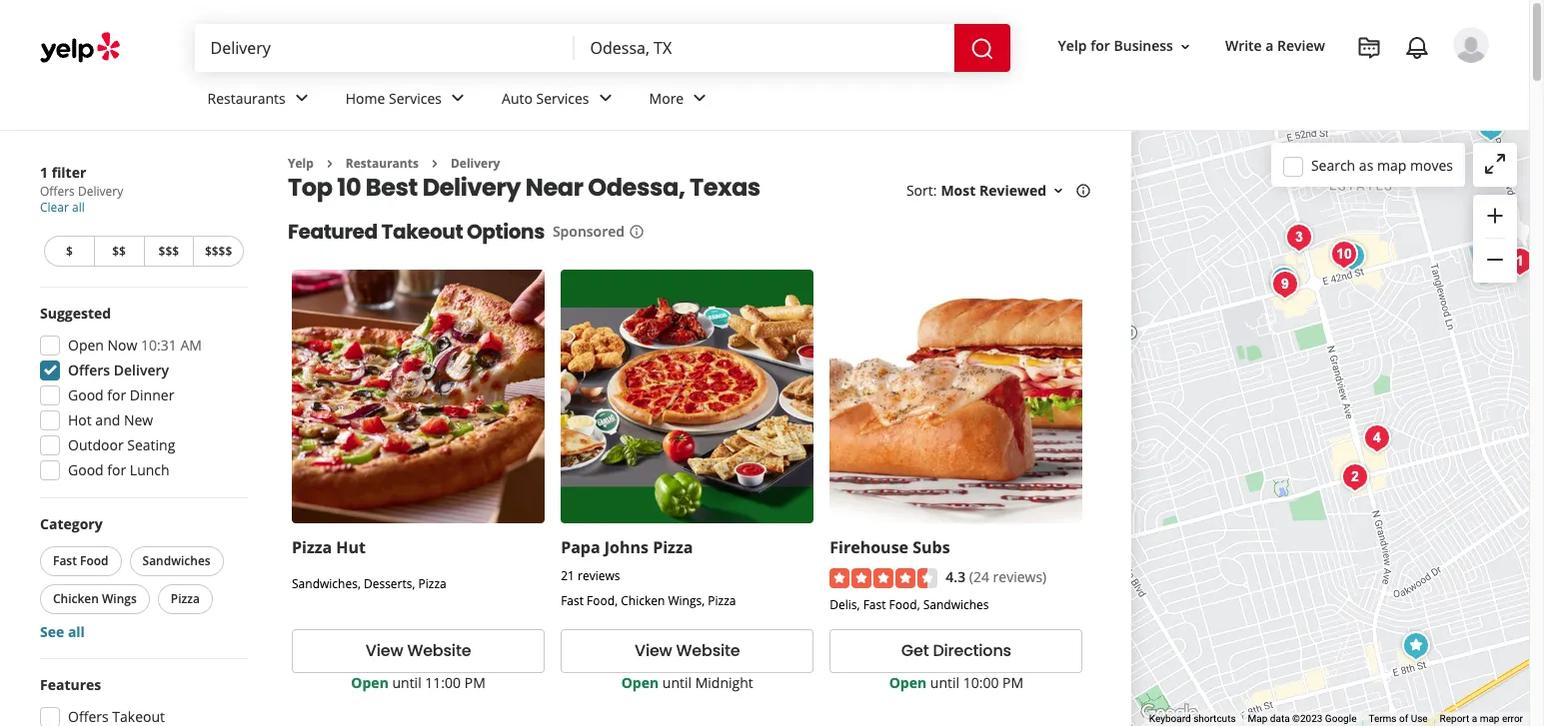 Task type: describe. For each thing, give the bounding box(es) containing it.
error
[[1503, 714, 1524, 725]]

write a review link
[[1218, 28, 1334, 64]]

top
[[288, 171, 332, 204]]

restaurants inside business categories element
[[207, 89, 286, 108]]

until for view website
[[663, 674, 692, 693]]

lunch
[[130, 461, 170, 480]]

1 horizontal spatial food,
[[889, 597, 920, 614]]

11:00
[[425, 674, 461, 693]]

until for get directions
[[931, 674, 960, 693]]

zoom out image
[[1484, 248, 1508, 272]]

yelp for business
[[1058, 36, 1174, 55]]

map data ©2023 google
[[1248, 714, 1357, 725]]

terms of use
[[1369, 714, 1428, 725]]

auto services
[[502, 89, 589, 108]]

website for first view website link from right
[[676, 640, 740, 663]]

featured
[[288, 218, 378, 246]]

pizza right desserts,
[[418, 575, 447, 592]]

of
[[1400, 714, 1409, 725]]

category
[[40, 515, 103, 534]]

1 horizontal spatial restaurants link
[[346, 155, 419, 172]]

mi piaci image
[[1336, 458, 1376, 498]]

10
[[337, 171, 361, 204]]

pizza right johns
[[653, 536, 693, 558]]

24 chevron down v2 image for restaurants
[[290, 86, 314, 110]]

0 vertical spatial restaurants link
[[191, 72, 330, 130]]

sandwiches, desserts, pizza
[[292, 575, 447, 592]]

delis,
[[830, 597, 860, 614]]

open now 10:31 am
[[68, 336, 202, 355]]

$
[[66, 243, 73, 260]]

options
[[467, 218, 545, 246]]

teak & charlie's jersey girl pizza image
[[1501, 242, 1541, 282]]

moves
[[1411, 155, 1454, 174]]

10:00
[[963, 674, 999, 693]]

write a review
[[1226, 36, 1326, 55]]

$$
[[112, 243, 126, 260]]

get directions
[[902, 640, 1012, 663]]

report a map error
[[1440, 714, 1524, 725]]

©2023
[[1293, 714, 1323, 725]]

pm for open until 11:00 pm
[[465, 674, 486, 693]]

$$ button
[[94, 236, 143, 267]]

reviews)
[[993, 567, 1047, 586]]

delivery up options
[[423, 171, 521, 204]]

for for dinner
[[107, 386, 126, 405]]

top 10 best delivery near odessa, texas
[[288, 171, 761, 204]]

and
[[95, 411, 120, 430]]

keyboard shortcuts
[[1150, 714, 1236, 725]]

papa johns pizza 21 reviews fast food, chicken wings, pizza
[[561, 536, 736, 609]]

features group
[[34, 676, 248, 727]]

4.3 star rating image
[[830, 569, 938, 589]]

4.3
[[946, 567, 966, 586]]

food, inside papa johns pizza 21 reviews fast food, chicken wings, pizza
[[587, 592, 618, 609]]

see all button
[[40, 623, 85, 642]]

a for write
[[1266, 36, 1274, 55]]

16 chevron down v2 image
[[1178, 39, 1194, 55]]

new
[[124, 411, 153, 430]]

$$$
[[159, 243, 179, 260]]

16 chevron right v2 image
[[322, 156, 338, 172]]

texas
[[690, 171, 761, 204]]

terms
[[1369, 714, 1397, 725]]

fast food button
[[40, 547, 122, 577]]

now
[[108, 336, 137, 355]]

0 vertical spatial group
[[1474, 195, 1518, 283]]

group containing suggested
[[34, 304, 248, 487]]

good for good for dinner
[[68, 386, 104, 405]]

delivery right 16 chevron right v2 icon
[[451, 155, 500, 172]]

$$$ button
[[143, 236, 193, 267]]

21
[[561, 567, 575, 584]]

notifications image
[[1406, 36, 1430, 60]]

firehouse subs link
[[830, 536, 950, 558]]

report a map error link
[[1440, 714, 1524, 725]]

24 chevron down v2 image for more
[[688, 86, 712, 110]]

open until midnight
[[622, 674, 754, 693]]

fast inside papa johns pizza 21 reviews fast food, chicken wings, pizza
[[561, 592, 584, 609]]

open until 10:00 pm
[[889, 674, 1024, 693]]

use
[[1411, 714, 1428, 725]]

offers inside 1 filter offers delivery clear all
[[40, 183, 75, 200]]

all inside 1 filter offers delivery clear all
[[72, 199, 85, 216]]

more link
[[633, 72, 728, 130]]

see all
[[40, 623, 85, 642]]

terms of use link
[[1369, 714, 1428, 725]]

as
[[1359, 155, 1374, 174]]

24 chevron down v2 image
[[446, 86, 470, 110]]

open for open until 10:00 pm
[[889, 674, 927, 693]]

reviews
[[578, 567, 620, 584]]

see
[[40, 623, 64, 642]]

$ button
[[44, 236, 94, 267]]

am
[[180, 336, 202, 355]]

sponsored
[[553, 222, 625, 241]]

johns
[[605, 536, 649, 558]]

delivery link
[[451, 155, 500, 172]]

home services
[[346, 89, 442, 108]]

16 info v2 image for featured takeout options
[[629, 224, 645, 240]]

1
[[40, 163, 48, 182]]

user actions element
[[1042, 25, 1518, 148]]

16 chevron right v2 image
[[427, 156, 443, 172]]

Find text field
[[210, 37, 558, 59]]

2 view website from the left
[[635, 640, 740, 663]]

fast inside button
[[53, 553, 77, 570]]

pm for open until 10:00 pm
[[1003, 674, 1024, 693]]

search
[[1312, 155, 1356, 174]]

home services link
[[330, 72, 486, 130]]

featured takeout options
[[288, 218, 545, 246]]

suggested
[[40, 304, 111, 323]]

1 horizontal spatial restaurants
[[346, 155, 419, 172]]

sort:
[[907, 181, 937, 200]]

papa
[[561, 536, 600, 558]]

pizza right wings,
[[708, 592, 736, 609]]

dinner
[[130, 386, 174, 405]]



Task type: vqa. For each thing, say whether or not it's contained in the screenshot.
Auto Services link
yes



Task type: locate. For each thing, give the bounding box(es) containing it.
fast down 21
[[561, 592, 584, 609]]

business categories element
[[191, 72, 1490, 130]]

24 chevron down v2 image for auto services
[[593, 86, 617, 110]]

0 horizontal spatial fast
[[53, 553, 77, 570]]

good
[[68, 386, 104, 405], [68, 461, 104, 480]]

2 none field from the left
[[590, 37, 938, 59]]

2 vertical spatial for
[[107, 461, 126, 480]]

chicken up see all
[[53, 591, 99, 608]]

1 horizontal spatial view
[[635, 640, 672, 663]]

map right as
[[1378, 155, 1407, 174]]

view website link
[[292, 630, 545, 674], [561, 630, 814, 674]]

$$$$ button
[[193, 236, 244, 267]]

1 vertical spatial all
[[68, 623, 85, 642]]

delivery down open now 10:31 am
[[114, 361, 169, 380]]

1 vertical spatial map
[[1480, 714, 1500, 725]]

more
[[649, 89, 684, 108]]

1 horizontal spatial sandwiches
[[923, 597, 989, 614]]

projects image
[[1358, 36, 1382, 60]]

chicken wings button
[[40, 585, 150, 615]]

yelp
[[1058, 36, 1087, 55], [288, 155, 314, 172]]

hot and new
[[68, 411, 153, 430]]

delis, fast food, sandwiches
[[830, 597, 989, 614]]

2 vertical spatial group
[[36, 515, 248, 643]]

2 horizontal spatial 24 chevron down v2 image
[[688, 86, 712, 110]]

1 vertical spatial sandwiches
[[923, 597, 989, 614]]

2 pm from the left
[[1003, 674, 1024, 693]]

services for home services
[[389, 89, 442, 108]]

offers down filter
[[40, 183, 75, 200]]

features
[[40, 676, 101, 695]]

takeout
[[381, 218, 463, 246]]

website
[[407, 640, 471, 663], [676, 640, 740, 663]]

1 horizontal spatial view website
[[635, 640, 740, 663]]

1 horizontal spatial none field
[[590, 37, 938, 59]]

midnight
[[695, 674, 754, 693]]

outdoor seating
[[68, 436, 175, 455]]

sandwiches
[[143, 553, 211, 570], [923, 597, 989, 614]]

map region
[[1096, 0, 1545, 727]]

0 vertical spatial offers
[[40, 183, 75, 200]]

firehouse
[[830, 536, 909, 558]]

view up the open until midnight
[[635, 640, 672, 663]]

0 vertical spatial 16 info v2 image
[[1076, 183, 1092, 199]]

0 horizontal spatial yelp
[[288, 155, 314, 172]]

for down outdoor seating
[[107, 461, 126, 480]]

0 vertical spatial yelp
[[1058, 36, 1087, 55]]

restaurants link right 16 chevron right v2 image
[[346, 155, 419, 172]]

filter
[[52, 163, 86, 182]]

2 view website link from the left
[[561, 630, 814, 674]]

for for business
[[1091, 36, 1111, 55]]

1 good from the top
[[68, 386, 104, 405]]

0 horizontal spatial restaurants
[[207, 89, 286, 108]]

papa johns pizza image
[[1265, 261, 1305, 301]]

2 good from the top
[[68, 461, 104, 480]]

website up 11:00
[[407, 640, 471, 663]]

1 view from the left
[[366, 640, 403, 663]]

0 horizontal spatial restaurants link
[[191, 72, 330, 130]]

1 horizontal spatial 16 info v2 image
[[1076, 183, 1092, 199]]

1 horizontal spatial pm
[[1003, 674, 1024, 693]]

yelp for business button
[[1050, 28, 1202, 64]]

all inside group
[[68, 623, 85, 642]]

for
[[1091, 36, 1111, 55], [107, 386, 126, 405], [107, 461, 126, 480]]

0 vertical spatial restaurants
[[207, 89, 286, 108]]

3 24 chevron down v2 image from the left
[[688, 86, 712, 110]]

16 info v2 image
[[1076, 183, 1092, 199], [629, 224, 645, 240]]

none field find
[[210, 37, 558, 59]]

keyboard
[[1150, 714, 1191, 725]]

open for open until 11:00 pm
[[351, 674, 389, 693]]

google image
[[1137, 701, 1203, 727]]

map
[[1378, 155, 1407, 174], [1480, 714, 1500, 725]]

home
[[346, 89, 385, 108]]

1 pm from the left
[[465, 674, 486, 693]]

0 horizontal spatial none field
[[210, 37, 558, 59]]

for down offers delivery
[[107, 386, 126, 405]]

1 vertical spatial a
[[1472, 714, 1478, 725]]

sandwiches button
[[130, 547, 224, 577]]

schlotzsky's image
[[1472, 107, 1512, 147]]

open down 'suggested' at the top of page
[[68, 336, 104, 355]]

None field
[[210, 37, 558, 59], [590, 37, 938, 59]]

none field up business categories element at top
[[590, 37, 938, 59]]

search as map moves
[[1312, 155, 1454, 174]]

open for open now 10:31 am
[[68, 336, 104, 355]]

1 vertical spatial restaurants
[[346, 155, 419, 172]]

website up midnight
[[676, 640, 740, 663]]

0 horizontal spatial until
[[392, 674, 422, 693]]

offers delivery
[[68, 361, 169, 380]]

get
[[902, 640, 929, 663]]

fast down 4.3 star rating image
[[863, 597, 886, 614]]

business
[[1114, 36, 1174, 55]]

0 horizontal spatial food,
[[587, 592, 618, 609]]

10:31
[[141, 336, 177, 355]]

1 horizontal spatial map
[[1480, 714, 1500, 725]]

none field up the "home services"
[[210, 37, 558, 59]]

view up open until 11:00 pm
[[366, 640, 403, 663]]

1 horizontal spatial website
[[676, 640, 740, 663]]

chicken left wings,
[[621, 592, 665, 609]]

pizza hut image
[[1397, 627, 1437, 667]]

taco bell image
[[1333, 237, 1373, 277]]

yelp for yelp link
[[288, 155, 314, 172]]

2 24 chevron down v2 image from the left
[[593, 86, 617, 110]]

map for moves
[[1378, 155, 1407, 174]]

map left error
[[1480, 714, 1500, 725]]

hut
[[336, 536, 366, 558]]

until left 11:00
[[392, 674, 422, 693]]

pizza button
[[158, 585, 213, 615]]

0 vertical spatial map
[[1378, 155, 1407, 174]]

sandwiches up pizza button
[[143, 553, 211, 570]]

firehouse subs
[[830, 536, 950, 558]]

sandwiches inside button
[[143, 553, 211, 570]]

open down get at bottom
[[889, 674, 927, 693]]

0 vertical spatial good
[[68, 386, 104, 405]]

chicken wings
[[53, 591, 137, 608]]

1 horizontal spatial services
[[536, 89, 589, 108]]

search image
[[970, 37, 994, 61]]

1 vertical spatial for
[[107, 386, 126, 405]]

view
[[366, 640, 403, 663], [635, 640, 672, 663]]

0 horizontal spatial a
[[1266, 36, 1274, 55]]

pizza down sandwiches button
[[171, 591, 200, 608]]

odessa,
[[588, 171, 685, 204]]

2 website from the left
[[676, 640, 740, 663]]

view website up open until 11:00 pm
[[366, 640, 471, 663]]

food,
[[587, 592, 618, 609], [889, 597, 920, 614]]

a right report on the bottom
[[1472, 714, 1478, 725]]

mcalister's deli image
[[1266, 265, 1306, 305]]

wings
[[102, 591, 137, 608]]

2 until from the left
[[663, 674, 692, 693]]

0 horizontal spatial services
[[389, 89, 442, 108]]

get directions link
[[830, 630, 1083, 674]]

2 view from the left
[[635, 640, 672, 663]]

pizza left hut
[[292, 536, 332, 558]]

expand map image
[[1484, 152, 1508, 176]]

pm
[[465, 674, 486, 693], [1003, 674, 1024, 693]]

food, down reviews
[[587, 592, 618, 609]]

1 horizontal spatial a
[[1472, 714, 1478, 725]]

0 vertical spatial a
[[1266, 36, 1274, 55]]

1 horizontal spatial yelp
[[1058, 36, 1087, 55]]

subs
[[913, 536, 950, 558]]

pm right 10:00
[[1003, 674, 1024, 693]]

0 horizontal spatial view website
[[366, 640, 471, 663]]

1 none field from the left
[[210, 37, 558, 59]]

0 vertical spatial sandwiches
[[143, 553, 211, 570]]

open until 11:00 pm
[[351, 674, 486, 693]]

open for open until midnight
[[622, 674, 659, 693]]

offers up good for dinner
[[68, 361, 110, 380]]

pizza inside button
[[171, 591, 200, 608]]

0 vertical spatial for
[[1091, 36, 1111, 55]]

services right the auto
[[536, 89, 589, 108]]

papa johns pizza link
[[561, 536, 693, 558]]

near
[[526, 171, 583, 204]]

Near text field
[[590, 37, 938, 59]]

1 until from the left
[[392, 674, 422, 693]]

(24
[[970, 567, 990, 586]]

all right clear
[[72, 199, 85, 216]]

until down get directions
[[931, 674, 960, 693]]

yelp left business
[[1058, 36, 1087, 55]]

map for error
[[1480, 714, 1500, 725]]

1 vertical spatial restaurants link
[[346, 155, 419, 172]]

brad k. image
[[1454, 27, 1490, 63]]

2 horizontal spatial until
[[931, 674, 960, 693]]

16 info v2 image for top 10 best delivery near odessa, texas
[[1076, 183, 1092, 199]]

1 view website from the left
[[366, 640, 471, 663]]

desserts,
[[364, 575, 415, 592]]

open left 11:00
[[351, 674, 389, 693]]

1 horizontal spatial fast
[[561, 592, 584, 609]]

view website link down wings,
[[561, 630, 814, 674]]

1 website from the left
[[407, 640, 471, 663]]

yelp inside button
[[1058, 36, 1087, 55]]

yelp for yelp for business
[[1058, 36, 1087, 55]]

0 horizontal spatial website
[[407, 640, 471, 663]]

restaurants link up yelp link
[[191, 72, 330, 130]]

view website up the open until midnight
[[635, 640, 740, 663]]

view website link down desserts,
[[292, 630, 545, 674]]

24 chevron down v2 image right more
[[688, 86, 712, 110]]

good for good for lunch
[[68, 461, 104, 480]]

view for 1st view website link from left
[[366, 640, 403, 663]]

good down outdoor
[[68, 461, 104, 480]]

chick fil a image
[[1325, 235, 1365, 275]]

best
[[366, 171, 418, 204]]

0 horizontal spatial pm
[[465, 674, 486, 693]]

1 view website link from the left
[[292, 630, 545, 674]]

1 horizontal spatial chicken
[[621, 592, 665, 609]]

pizza hut
[[292, 536, 366, 558]]

1 vertical spatial yelp
[[288, 155, 314, 172]]

for for lunch
[[107, 461, 126, 480]]

zoom in image
[[1484, 204, 1508, 228]]

sandwiches down 4.3
[[923, 597, 989, 614]]

services left 24 chevron down v2 image in the left top of the page
[[389, 89, 442, 108]]

1 vertical spatial 16 info v2 image
[[629, 224, 645, 240]]

yelp left 16 chevron right v2 image
[[288, 155, 314, 172]]

website for 1st view website link from left
[[407, 640, 471, 663]]

24 chevron down v2 image
[[290, 86, 314, 110], [593, 86, 617, 110], [688, 86, 712, 110]]

outdoor
[[68, 436, 124, 455]]

food, down 4.3 star rating image
[[889, 597, 920, 614]]

fast food
[[53, 553, 109, 570]]

group containing category
[[36, 515, 248, 643]]

open left midnight
[[622, 674, 659, 693]]

seating
[[127, 436, 175, 455]]

2 horizontal spatial fast
[[863, 597, 886, 614]]

for left business
[[1091, 36, 1111, 55]]

good up hot
[[68, 386, 104, 405]]

delivery down filter
[[78, 183, 123, 200]]

1 vertical spatial offers
[[68, 361, 110, 380]]

wings,
[[668, 592, 705, 609]]

24 chevron down v2 image inside auto services link
[[593, 86, 617, 110]]

0 horizontal spatial sandwiches
[[143, 553, 211, 570]]

1 horizontal spatial 24 chevron down v2 image
[[593, 86, 617, 110]]

map
[[1248, 714, 1268, 725]]

24 chevron down v2 image left home
[[290, 86, 314, 110]]

a for report
[[1472, 714, 1478, 725]]

delivery inside 1 filter offers delivery clear all
[[78, 183, 123, 200]]

review
[[1278, 36, 1326, 55]]

auto
[[502, 89, 533, 108]]

none field near
[[590, 37, 938, 59]]

3 until from the left
[[931, 674, 960, 693]]

1 horizontal spatial until
[[663, 674, 692, 693]]

food
[[80, 553, 109, 570]]

0 horizontal spatial map
[[1378, 155, 1407, 174]]

directions
[[933, 640, 1012, 663]]

1 services from the left
[[389, 89, 442, 108]]

2 services from the left
[[536, 89, 589, 108]]

yelp link
[[288, 155, 314, 172]]

chicken inside button
[[53, 591, 99, 608]]

shortcuts
[[1194, 714, 1236, 725]]

until
[[392, 674, 422, 693], [663, 674, 692, 693], [931, 674, 960, 693]]

1 horizontal spatial view website link
[[561, 630, 814, 674]]

24 chevron down v2 image inside the more link
[[688, 86, 712, 110]]

0 horizontal spatial 24 chevron down v2 image
[[290, 86, 314, 110]]

for inside button
[[1091, 36, 1111, 55]]

24 chevron down v2 image right auto services
[[593, 86, 617, 110]]

chicken inside papa johns pizza 21 reviews fast food, chicken wings, pizza
[[621, 592, 665, 609]]

0 horizontal spatial chicken
[[53, 591, 99, 608]]

pm right 11:00
[[465, 674, 486, 693]]

a
[[1266, 36, 1274, 55], [1472, 714, 1478, 725]]

services for auto services
[[536, 89, 589, 108]]

a right 'write'
[[1266, 36, 1274, 55]]

buffalo wild wings image
[[1280, 218, 1320, 258]]

None search field
[[194, 24, 1014, 72]]

until left midnight
[[663, 674, 692, 693]]

fun noodle bar image
[[1358, 419, 1398, 459]]

$$$$
[[205, 243, 232, 260]]

restaurants link
[[191, 72, 330, 130], [346, 155, 419, 172]]

pizza
[[292, 536, 332, 558], [653, 536, 693, 558], [418, 575, 447, 592], [171, 591, 200, 608], [708, 592, 736, 609]]

view for first view website link from right
[[635, 640, 672, 663]]

0 vertical spatial all
[[72, 199, 85, 216]]

1 vertical spatial group
[[34, 304, 248, 487]]

0 horizontal spatial 16 info v2 image
[[629, 224, 645, 240]]

data
[[1270, 714, 1290, 725]]

1 vertical spatial good
[[68, 461, 104, 480]]

auto services link
[[486, 72, 633, 130]]

good for dinner
[[68, 386, 174, 405]]

0 horizontal spatial view website link
[[292, 630, 545, 674]]

restaurants
[[207, 89, 286, 108], [346, 155, 419, 172]]

fast
[[53, 553, 77, 570], [561, 592, 584, 609], [863, 597, 886, 614]]

all right see
[[68, 623, 85, 642]]

fast left food
[[53, 553, 77, 570]]

1 24 chevron down v2 image from the left
[[290, 86, 314, 110]]

group
[[1474, 195, 1518, 283], [34, 304, 248, 487], [36, 515, 248, 643]]

0 horizontal spatial view
[[366, 640, 403, 663]]



